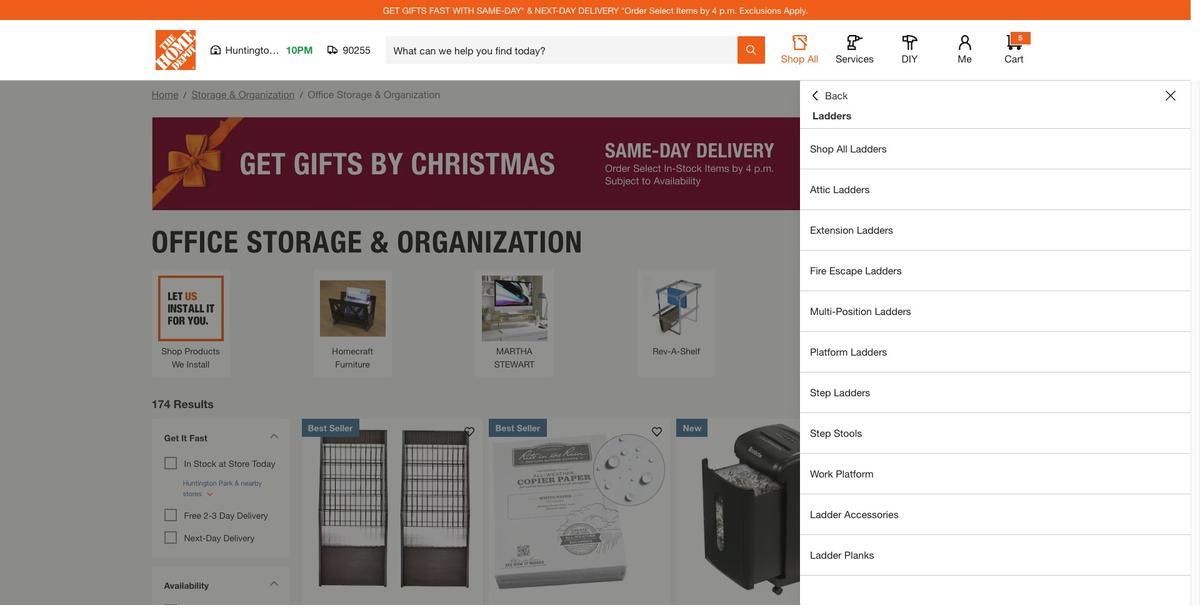 Task type: locate. For each thing, give the bounding box(es) containing it.
wooden free standing 6-tier display literature brochure magazine rack in black (2-pack) image
[[302, 419, 483, 600]]

shop inside shop products we install
[[161, 345, 182, 356]]

get
[[164, 432, 179, 443]]

platform
[[810, 346, 848, 358], [836, 468, 874, 479]]

in stock at store today
[[184, 458, 275, 469]]

1 step from the top
[[810, 386, 831, 398]]

1 horizontal spatial all
[[837, 143, 848, 154]]

same-
[[477, 5, 505, 15]]

all up back button
[[808, 53, 819, 64]]

me button
[[945, 35, 985, 65]]

menu containing shop all ladders
[[800, 129, 1191, 576]]

services
[[836, 53, 874, 64]]

30 l/7.9 gal. paper shredder cross cut document shredder for credit card/cd/junk mail shredder for office home image
[[677, 419, 858, 600]]

shop for shop all ladders
[[810, 143, 834, 154]]

&
[[527, 5, 532, 15], [229, 88, 236, 100], [375, 88, 381, 100], [371, 223, 389, 260]]

ladder planks link
[[800, 535, 1191, 575]]

martha stewart image
[[482, 275, 547, 341]]

back
[[825, 89, 848, 101]]

2-
[[204, 510, 212, 520]]

2 best seller from the left
[[495, 422, 540, 433]]

mounted
[[830, 345, 865, 356]]

ladders down back button
[[813, 109, 852, 121]]

0 horizontal spatial seller
[[329, 422, 353, 433]]

delivery right 3
[[237, 510, 268, 520]]

shop products we install image
[[158, 275, 223, 341]]

rev-a-shelf
[[653, 345, 700, 356]]

it
[[181, 432, 187, 443]]

2 ladder from the top
[[810, 549, 842, 561]]

shop up we
[[161, 345, 182, 356]]

fast
[[429, 5, 450, 15]]

0 vertical spatial ladder
[[810, 508, 842, 520]]

1 best seller from the left
[[308, 422, 353, 433]]

/
[[183, 89, 186, 100], [300, 89, 303, 100]]

ladder for ladder accessories
[[810, 508, 842, 520]]

diy button
[[890, 35, 930, 65]]

all inside menu
[[837, 143, 848, 154]]

all inside 'button'
[[808, 53, 819, 64]]

day
[[559, 5, 576, 15]]

0 horizontal spatial shop
[[161, 345, 182, 356]]

storage
[[191, 88, 227, 100], [337, 88, 372, 100], [247, 223, 363, 260]]

next-
[[535, 5, 559, 15]]

with
[[453, 5, 474, 15]]

all up the attic ladders
[[837, 143, 848, 154]]

ladder left planks at bottom
[[810, 549, 842, 561]]

/ down 10pm
[[300, 89, 303, 100]]

ladder down work
[[810, 508, 842, 520]]

1 vertical spatial shop
[[810, 143, 834, 154]]

/ right the home
[[183, 89, 186, 100]]

products
[[185, 345, 220, 356]]

0 vertical spatial delivery
[[237, 510, 268, 520]]

p.m.
[[719, 5, 737, 15]]

1 horizontal spatial seller
[[517, 422, 540, 433]]

What can we help you find today? search field
[[394, 37, 737, 63]]

rev a shelf image
[[644, 275, 709, 341]]

home / storage & organization / office storage & organization
[[152, 88, 440, 100]]

174 results
[[152, 397, 214, 410]]

ladders
[[813, 109, 852, 121], [850, 143, 887, 154], [833, 183, 870, 195], [857, 224, 893, 236], [865, 264, 902, 276], [875, 305, 911, 317], [851, 346, 887, 358], [834, 386, 870, 398]]

shop up attic
[[810, 143, 834, 154]]

step ladders link
[[800, 373, 1191, 413]]

2 horizontal spatial shop
[[810, 143, 834, 154]]

rev-
[[653, 345, 671, 356]]

homecraft furniture image
[[320, 275, 385, 341]]

extension
[[810, 224, 854, 236]]

results
[[173, 397, 214, 410]]

position
[[836, 305, 872, 317]]

fast
[[189, 432, 207, 443]]

best seller for wooden free standing 6-tier display literature brochure magazine rack in black (2-pack) image
[[308, 422, 353, 433]]

me
[[958, 53, 972, 64]]

homecraft furniture
[[332, 345, 373, 369]]

fire escape ladders link
[[800, 251, 1191, 291]]

free 2-3 day delivery
[[184, 510, 268, 520]]

shop inside 'button'
[[781, 53, 805, 64]]

1 ladder from the top
[[810, 508, 842, 520]]

2 step from the top
[[810, 427, 831, 439]]

step inside step stools link
[[810, 427, 831, 439]]

0 horizontal spatial /
[[183, 89, 186, 100]]

best for all-weather 8-1/2 in. x 11 in. 20 lbs. bulk copier paper, white (500-sheet pack) image
[[495, 422, 514, 433]]

174
[[152, 397, 170, 410]]

*order
[[622, 5, 647, 15]]

step down wall
[[810, 386, 831, 398]]

cart 5
[[1005, 33, 1024, 64]]

1 horizontal spatial shop
[[781, 53, 805, 64]]

1 horizontal spatial /
[[300, 89, 303, 100]]

ladders down platform ladders
[[834, 386, 870, 398]]

2 vertical spatial shop
[[161, 345, 182, 356]]

wall
[[811, 345, 828, 356]]

attic ladders link
[[800, 169, 1191, 209]]

1 vertical spatial step
[[810, 427, 831, 439]]

feedback link image
[[1183, 211, 1200, 279]]

2 seller from the left
[[517, 422, 540, 433]]

0 vertical spatial shop
[[781, 53, 805, 64]]

furniture
[[335, 359, 370, 369]]

shop for shop products we install
[[161, 345, 182, 356]]

ladders right attic
[[833, 183, 870, 195]]

seller
[[329, 422, 353, 433], [517, 422, 540, 433]]

day down 3
[[206, 532, 221, 543]]

we
[[172, 359, 184, 369]]

day
[[219, 510, 235, 520], [206, 532, 221, 543]]

diy
[[902, 53, 918, 64]]

home link
[[152, 88, 178, 100]]

0 horizontal spatial best
[[308, 422, 327, 433]]

menu
[[800, 129, 1191, 576]]

step for step ladders
[[810, 386, 831, 398]]

delivery down the free 2-3 day delivery in the left bottom of the page
[[223, 532, 255, 543]]

2 / from the left
[[300, 89, 303, 100]]

0 vertical spatial step
[[810, 386, 831, 398]]

step left stools
[[810, 427, 831, 439]]

availability link
[[158, 572, 283, 601]]

day*
[[505, 5, 524, 15]]

martha stewart
[[494, 345, 535, 369]]

1 vertical spatial all
[[837, 143, 848, 154]]

shop products we install
[[161, 345, 220, 369]]

huntington park
[[225, 44, 298, 56]]

ladders right extension on the right top
[[857, 224, 893, 236]]

apply.
[[784, 5, 808, 15]]

2 best from the left
[[495, 422, 514, 433]]

step inside step ladders link
[[810, 386, 831, 398]]

all
[[808, 53, 819, 64], [837, 143, 848, 154]]

0 horizontal spatial office
[[152, 223, 239, 260]]

0 vertical spatial all
[[808, 53, 819, 64]]

stock
[[194, 458, 216, 469]]

services button
[[835, 35, 875, 65]]

cart
[[1005, 53, 1024, 64]]

shop for shop all
[[781, 53, 805, 64]]

shop all
[[781, 53, 819, 64]]

0 horizontal spatial all
[[808, 53, 819, 64]]

1 vertical spatial office
[[152, 223, 239, 260]]

shop products we install link
[[158, 275, 223, 370]]

huntington
[[225, 44, 275, 56]]

wall mounted image
[[805, 275, 871, 341]]

best
[[308, 422, 327, 433], [495, 422, 514, 433]]

ladder accessories link
[[800, 494, 1191, 534]]

ladders down multi-position ladders
[[851, 346, 887, 358]]

office
[[308, 88, 334, 100], [152, 223, 239, 260]]

ladders up the attic ladders
[[850, 143, 887, 154]]

day right 3
[[219, 510, 235, 520]]

extension ladders
[[810, 224, 893, 236]]

shop down apply.
[[781, 53, 805, 64]]

1 best from the left
[[308, 422, 327, 433]]

1 vertical spatial ladder
[[810, 549, 842, 561]]

1 seller from the left
[[329, 422, 353, 433]]

martha
[[496, 345, 533, 356]]

0 horizontal spatial best seller
[[308, 422, 353, 433]]

step
[[810, 386, 831, 398], [810, 427, 831, 439]]

in stock at store today link
[[184, 458, 275, 469]]

0 vertical spatial office
[[308, 88, 334, 100]]

all-weather 8-1/2 in. x 11 in. 20 lbs. bulk copier paper, white (500-sheet pack) image
[[489, 419, 670, 600]]

1 horizontal spatial best seller
[[495, 422, 540, 433]]

1 horizontal spatial best
[[495, 422, 514, 433]]



Task type: describe. For each thing, give the bounding box(es) containing it.
shop all ladders
[[810, 143, 887, 154]]

4
[[712, 5, 717, 15]]

by
[[700, 5, 710, 15]]

fire escape ladders
[[810, 264, 902, 276]]

in
[[184, 458, 191, 469]]

1 horizontal spatial office
[[308, 88, 334, 100]]

seller for all-weather 8-1/2 in. x 11 in. 20 lbs. bulk copier paper, white (500-sheet pack) image
[[517, 422, 540, 433]]

home
[[152, 88, 178, 100]]

storage & organization link
[[191, 88, 295, 100]]

park
[[278, 44, 298, 56]]

a-
[[671, 345, 680, 356]]

shop all button
[[780, 35, 820, 65]]

planks
[[844, 549, 874, 561]]

availability
[[164, 580, 209, 590]]

1 / from the left
[[183, 89, 186, 100]]

store
[[229, 458, 250, 469]]

seller for wooden free standing 6-tier display literature brochure magazine rack in black (2-pack) image
[[329, 422, 353, 433]]

step for step stools
[[810, 427, 831, 439]]

step ladders
[[810, 386, 870, 398]]

wall mounted link
[[805, 275, 871, 357]]

0 vertical spatial platform
[[810, 346, 848, 358]]

90255 button
[[328, 44, 371, 56]]

all for shop all ladders
[[837, 143, 848, 154]]

10pm
[[286, 44, 313, 56]]

at
[[219, 458, 226, 469]]

3
[[212, 510, 217, 520]]

platform ladders link
[[800, 332, 1191, 372]]

0 vertical spatial day
[[219, 510, 235, 520]]

select
[[649, 5, 674, 15]]

get it fast
[[164, 432, 207, 443]]

drawer close image
[[1166, 91, 1176, 101]]

back button
[[810, 89, 848, 102]]

martha stewart link
[[482, 275, 547, 370]]

stools
[[834, 427, 862, 439]]

ladder for ladder planks
[[810, 549, 842, 561]]

attic ladders
[[810, 183, 870, 195]]

cx8 crosscut shredder image
[[864, 419, 1045, 600]]

1 vertical spatial delivery
[[223, 532, 255, 543]]

install
[[187, 359, 209, 369]]

work
[[810, 468, 833, 479]]

all for shop all
[[808, 53, 819, 64]]

ladders right position
[[875, 305, 911, 317]]

sponsored banner image
[[152, 117, 1039, 211]]

gifts
[[402, 5, 427, 15]]

1 vertical spatial day
[[206, 532, 221, 543]]

multi-position ladders link
[[800, 291, 1191, 331]]

shelf
[[680, 345, 700, 356]]

get
[[383, 5, 400, 15]]

step stools link
[[800, 413, 1191, 453]]

exclusions
[[739, 5, 781, 15]]

multi-position ladders
[[810, 305, 911, 317]]

new
[[683, 422, 702, 433]]

today
[[252, 458, 275, 469]]

homecraft
[[332, 345, 373, 356]]

attic
[[810, 183, 831, 195]]

90255
[[343, 44, 371, 56]]

1 vertical spatial platform
[[836, 468, 874, 479]]

work platform
[[810, 468, 874, 479]]

escape
[[829, 264, 863, 276]]

step stools
[[810, 427, 862, 439]]

best for wooden free standing 6-tier display literature brochure magazine rack in black (2-pack) image
[[308, 422, 327, 433]]

work platform link
[[800, 454, 1191, 494]]

office supplies image
[[967, 275, 1033, 341]]

5
[[1018, 33, 1023, 43]]

wall mounted
[[811, 345, 865, 356]]

next-day delivery link
[[184, 532, 255, 543]]

platform ladders
[[810, 346, 887, 358]]

free 2-3 day delivery link
[[184, 510, 268, 520]]

ladder planks
[[810, 549, 874, 561]]

multi-
[[810, 305, 836, 317]]

items
[[676, 5, 698, 15]]

homecraft furniture link
[[320, 275, 385, 370]]

the home depot logo image
[[155, 30, 195, 70]]

stewart
[[494, 359, 535, 369]]

rev-a-shelf link
[[644, 275, 709, 357]]

shop all ladders link
[[800, 129, 1191, 169]]

best seller for all-weather 8-1/2 in. x 11 in. 20 lbs. bulk copier paper, white (500-sheet pack) image
[[495, 422, 540, 433]]

ladder accessories
[[810, 508, 899, 520]]

get it fast link
[[158, 425, 283, 454]]

ladders right escape
[[865, 264, 902, 276]]

delivery
[[578, 5, 619, 15]]

next-
[[184, 532, 206, 543]]



Task type: vqa. For each thing, say whether or not it's contained in the screenshot.
of
no



